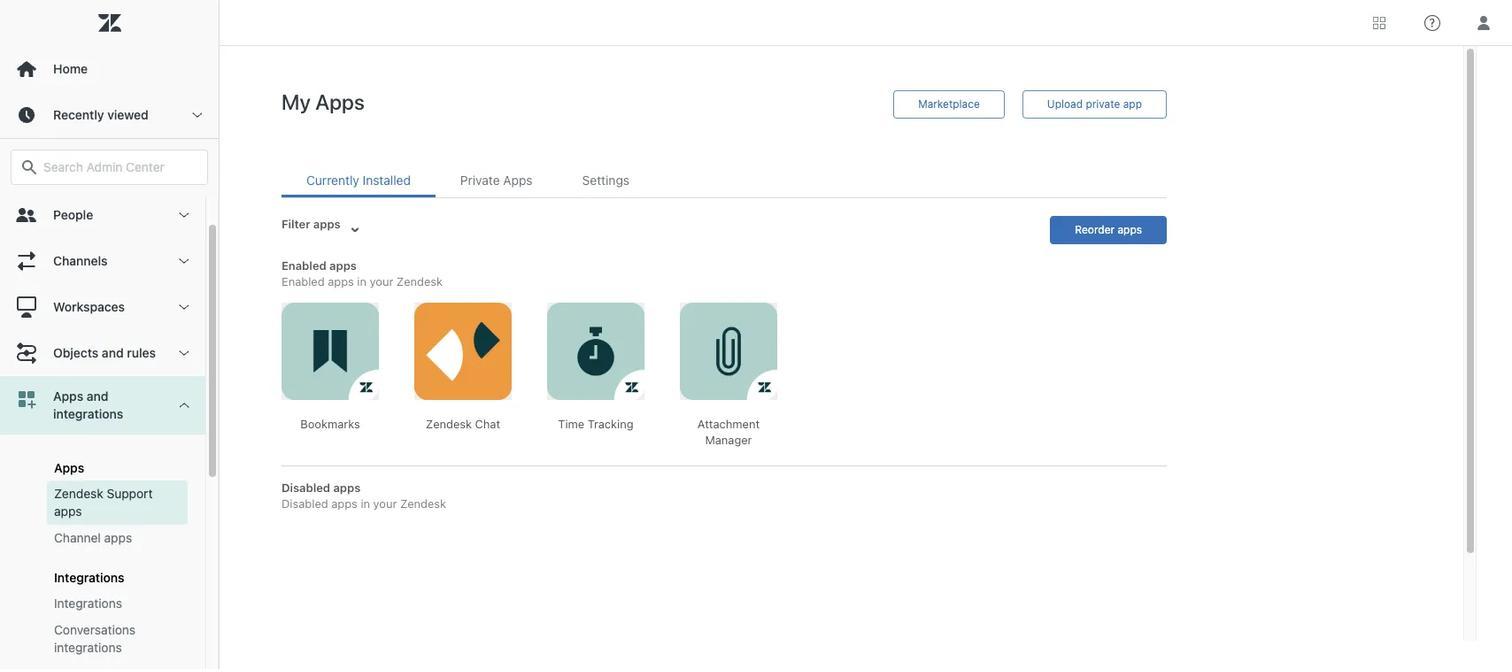 Task type: describe. For each thing, give the bounding box(es) containing it.
1 integrations from the top
[[54, 570, 124, 585]]

apps and integrations group
[[0, 435, 205, 669]]

help image
[[1425, 15, 1441, 31]]

apps and integrations
[[53, 389, 123, 421]]

channel apps
[[54, 530, 132, 545]]

recently viewed button
[[0, 92, 219, 138]]

people
[[53, 207, 93, 222]]

apps and integrations button
[[0, 376, 205, 435]]

home
[[53, 61, 88, 76]]

integrations inside apps and integrations dropdown button
[[53, 406, 123, 421]]

support
[[107, 486, 153, 501]]

rules
[[127, 345, 156, 360]]

apps inside the zendesk support apps
[[54, 504, 82, 519]]

objects and rules
[[53, 345, 156, 360]]

tree inside primary element
[[0, 192, 219, 669]]

and for apps
[[87, 389, 108, 404]]

channels button
[[0, 238, 205, 284]]

zendesk support apps link
[[47, 481, 188, 525]]

home button
[[0, 46, 219, 92]]

viewed
[[107, 107, 149, 122]]

objects
[[53, 345, 99, 360]]

recently viewed
[[53, 107, 149, 122]]

recently
[[53, 107, 104, 122]]

Search Admin Center field
[[43, 159, 197, 175]]

channels
[[53, 253, 108, 268]]



Task type: vqa. For each thing, say whether or not it's contained in the screenshot.
Workspaces dropdown button at the top left of the page
yes



Task type: locate. For each thing, give the bounding box(es) containing it.
integrations element up conversations
[[54, 595, 122, 613]]

apps down objects
[[53, 389, 83, 404]]

integrations
[[53, 406, 123, 421], [54, 640, 122, 655]]

zendesk support apps
[[54, 486, 153, 519]]

0 horizontal spatial apps
[[54, 504, 82, 519]]

and left "rules"
[[102, 345, 124, 360]]

apps inside apps and integrations
[[53, 389, 83, 404]]

integrations element inside integrations link
[[54, 595, 122, 613]]

apps for apps and integrations
[[53, 389, 83, 404]]

0 vertical spatial and
[[102, 345, 124, 360]]

1 horizontal spatial apps
[[104, 530, 132, 545]]

apps
[[53, 389, 83, 404], [54, 460, 84, 476]]

zendesk products image
[[1373, 16, 1386, 29]]

zendesk
[[54, 486, 103, 501]]

1 vertical spatial integrations
[[54, 640, 122, 655]]

user menu image
[[1473, 11, 1496, 34]]

logs element
[[54, 666, 82, 669]]

tree item inside tree
[[0, 376, 205, 669]]

tree containing people
[[0, 192, 219, 669]]

workspaces
[[53, 299, 125, 314]]

0 vertical spatial integrations
[[54, 570, 124, 585]]

objects and rules button
[[0, 330, 205, 376]]

apps down zendesk on the left bottom of the page
[[54, 504, 82, 519]]

0 vertical spatial apps
[[54, 504, 82, 519]]

tree
[[0, 192, 219, 669]]

integrations link
[[47, 591, 188, 617]]

and
[[102, 345, 124, 360], [87, 389, 108, 404]]

0 vertical spatial apps
[[53, 389, 83, 404]]

tree item
[[0, 376, 205, 669]]

integrations down conversations
[[54, 640, 122, 655]]

1 vertical spatial integrations
[[54, 596, 122, 611]]

channel apps element
[[54, 530, 132, 547]]

1 vertical spatial apps
[[104, 530, 132, 545]]

integrations inside conversations integrations
[[54, 640, 122, 655]]

1 vertical spatial apps
[[54, 460, 84, 476]]

2 integrations element from the top
[[54, 595, 122, 613]]

apps for apps element
[[54, 460, 84, 476]]

integrations element
[[54, 570, 124, 585], [54, 595, 122, 613]]

2 integrations from the top
[[54, 596, 122, 611]]

channel
[[54, 530, 101, 545]]

people button
[[0, 192, 205, 238]]

0 vertical spatial integrations element
[[54, 570, 124, 585]]

and inside apps and integrations
[[87, 389, 108, 404]]

channel apps link
[[47, 525, 188, 552]]

conversations
[[54, 622, 136, 638]]

1 integrations element from the top
[[54, 570, 124, 585]]

integrations
[[54, 570, 124, 585], [54, 596, 122, 611]]

primary element
[[0, 0, 220, 669]]

integrations element up integrations link
[[54, 570, 124, 585]]

and down objects and rules dropdown button
[[87, 389, 108, 404]]

1 vertical spatial and
[[87, 389, 108, 404]]

integrations up integrations link
[[54, 570, 124, 585]]

apps down zendesk support apps element
[[104, 530, 132, 545]]

integrations inside integrations link
[[54, 596, 122, 611]]

1 vertical spatial integrations element
[[54, 595, 122, 613]]

workspaces button
[[0, 284, 205, 330]]

apps up zendesk on the left bottom of the page
[[54, 460, 84, 476]]

tree item containing apps and integrations
[[0, 376, 205, 669]]

zendesk support apps element
[[54, 485, 181, 521]]

integrations up conversations
[[54, 596, 122, 611]]

apps
[[54, 504, 82, 519], [104, 530, 132, 545]]

and for objects
[[102, 345, 124, 360]]

None search field
[[2, 150, 217, 185]]

integrations up apps element
[[53, 406, 123, 421]]

apps element
[[54, 460, 84, 476]]

0 vertical spatial integrations
[[53, 406, 123, 421]]

conversations integrations link
[[47, 617, 188, 661]]

conversations integrations
[[54, 622, 136, 655]]

conversations integrations element
[[54, 622, 181, 657]]

none search field inside primary element
[[2, 150, 217, 185]]

apps inside group
[[54, 460, 84, 476]]



